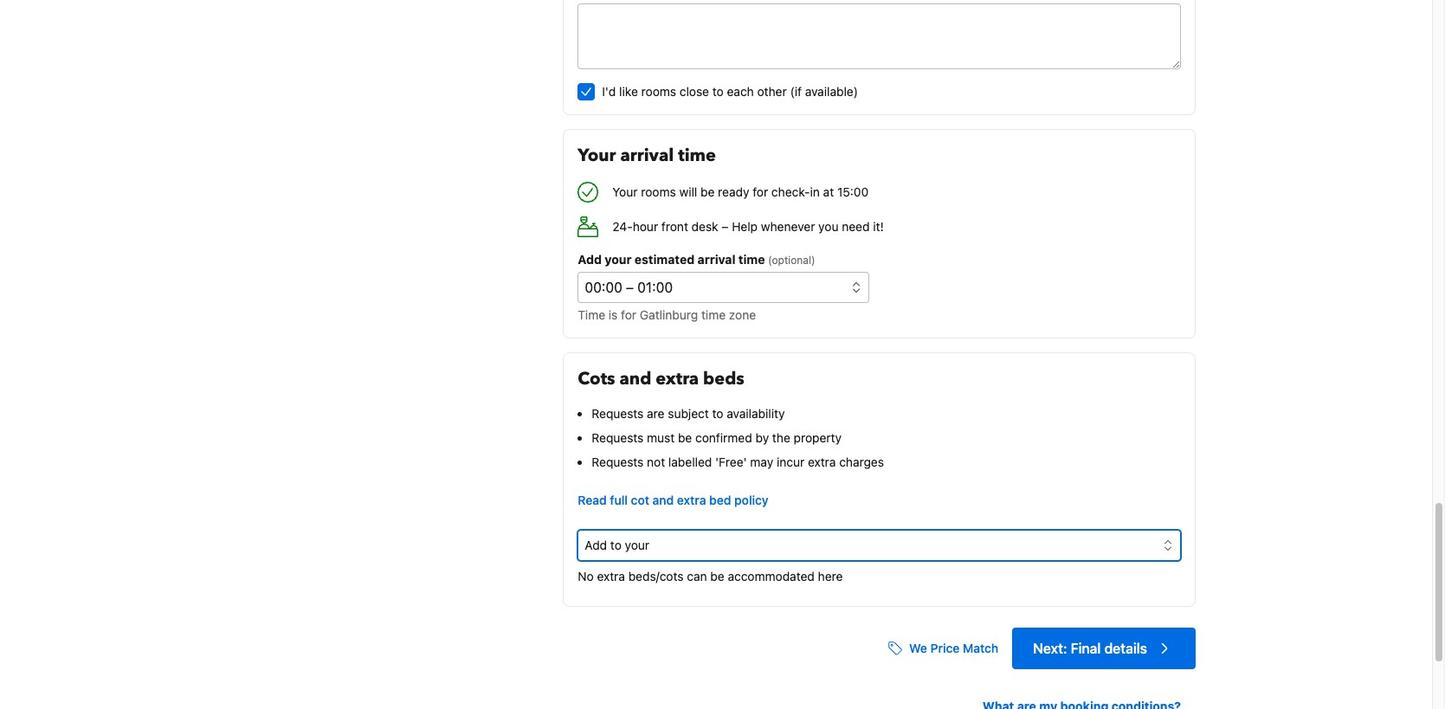 Task type: describe. For each thing, give the bounding box(es) containing it.
it!
[[873, 219, 884, 234]]

2 to from the top
[[712, 406, 724, 421]]

we
[[909, 641, 928, 655]]

are
[[647, 406, 665, 421]]

subject
[[668, 406, 709, 421]]

add
[[578, 252, 602, 266]]

your rooms will be ready for check-in at 15:00
[[613, 184, 869, 199]]

cots and extra beds
[[578, 367, 745, 390]]

extra right 'no'
[[597, 569, 625, 583]]

charges
[[839, 454, 884, 469]]

we price match button
[[882, 633, 1006, 664]]

time for gatlinburg
[[702, 307, 726, 322]]

property
[[794, 430, 842, 445]]

match
[[963, 641, 999, 655]]

need
[[842, 219, 870, 234]]

full
[[610, 492, 628, 507]]

time
[[578, 307, 605, 322]]

1 vertical spatial be
[[678, 430, 692, 445]]

may
[[750, 454, 774, 469]]

close
[[680, 84, 709, 98]]

hour
[[633, 219, 658, 234]]

1 rooms from the top
[[641, 84, 676, 98]]

check-
[[772, 184, 810, 199]]

labelled
[[669, 454, 712, 469]]

requests for requests must be confirmed by the property
[[592, 430, 644, 445]]

add your estimated arrival time (optional)
[[578, 252, 815, 266]]

incur
[[777, 454, 805, 469]]

bed
[[709, 492, 731, 507]]

read full cot and extra bed policy button
[[571, 485, 776, 516]]

and inside button
[[653, 492, 674, 507]]

next: final details button
[[1013, 628, 1196, 669]]

your for your arrival time
[[578, 143, 616, 167]]

your arrival time
[[578, 143, 716, 167]]

(optional)
[[768, 253, 815, 266]]

no
[[578, 569, 594, 583]]

help
[[732, 219, 758, 234]]

estimated
[[635, 252, 695, 266]]

can
[[687, 569, 707, 583]]

policy
[[735, 492, 769, 507]]

no extra beds/cots can be accommodated here
[[578, 569, 843, 583]]

(if
[[790, 84, 802, 98]]

'free'
[[715, 454, 747, 469]]

cots
[[578, 367, 615, 390]]

desk
[[692, 219, 719, 234]]

read
[[578, 492, 607, 507]]

i'd like rooms close to each other (if available)
[[602, 84, 858, 98]]

requests are subject to availability
[[592, 406, 785, 421]]

0 vertical spatial time
[[678, 143, 716, 167]]

gatlinburg
[[640, 307, 698, 322]]

whenever
[[761, 219, 815, 234]]

will
[[679, 184, 697, 199]]

details
[[1105, 641, 1148, 656]]

availability
[[727, 406, 785, 421]]

–
[[722, 219, 729, 234]]

accommodated
[[728, 569, 815, 583]]



Task type: locate. For each thing, give the bounding box(es) containing it.
other
[[757, 84, 787, 98]]

in
[[810, 184, 820, 199]]

0 vertical spatial rooms
[[641, 84, 676, 98]]

and right cots
[[620, 367, 652, 390]]

next:
[[1033, 641, 1068, 656]]

requests for requests are subject to availability
[[592, 406, 644, 421]]

like
[[619, 84, 638, 98]]

i'd
[[602, 84, 616, 98]]

arrival down –
[[698, 252, 736, 266]]

you
[[819, 219, 839, 234]]

next: final details
[[1033, 641, 1148, 656]]

extra left bed
[[677, 492, 706, 507]]

and right cot
[[653, 492, 674, 507]]

and
[[620, 367, 652, 390], [653, 492, 674, 507]]

0 horizontal spatial arrival
[[621, 143, 674, 167]]

not
[[647, 454, 665, 469]]

time left zone on the top of page
[[702, 307, 726, 322]]

extra
[[656, 367, 699, 390], [808, 454, 836, 469], [677, 492, 706, 507], [597, 569, 625, 583]]

0 horizontal spatial for
[[621, 307, 637, 322]]

be right can
[[711, 569, 725, 583]]

1 horizontal spatial arrival
[[698, 252, 736, 266]]

rooms
[[641, 84, 676, 98], [641, 184, 676, 199]]

for right is
[[621, 307, 637, 322]]

your for your rooms will be ready for check-in at 15:00
[[613, 184, 638, 199]]

we price match
[[909, 641, 999, 655]]

for right ready
[[753, 184, 768, 199]]

to
[[713, 84, 724, 98], [712, 406, 724, 421]]

None text field
[[578, 3, 1181, 69]]

here
[[818, 569, 843, 583]]

requests not labelled 'free' may incur extra charges
[[592, 454, 884, 469]]

time down 24-hour front desk – help whenever you need it!
[[739, 252, 765, 266]]

extra inside button
[[677, 492, 706, 507]]

extra up requests are subject to availability at bottom
[[656, 367, 699, 390]]

2 vertical spatial requests
[[592, 454, 644, 469]]

your up 24-
[[613, 184, 638, 199]]

15:00
[[837, 184, 869, 199]]

zone
[[729, 307, 756, 322]]

beds
[[703, 367, 745, 390]]

for
[[753, 184, 768, 199], [621, 307, 637, 322]]

0 horizontal spatial and
[[620, 367, 652, 390]]

be
[[701, 184, 715, 199], [678, 430, 692, 445], [711, 569, 725, 583]]

2 vertical spatial be
[[711, 569, 725, 583]]

price
[[931, 641, 960, 655]]

to up requests must be confirmed by the property
[[712, 406, 724, 421]]

1 horizontal spatial and
[[653, 492, 674, 507]]

rooms right like
[[641, 84, 676, 98]]

requests must be confirmed by the property
[[592, 430, 842, 445]]

2 vertical spatial time
[[702, 307, 726, 322]]

requests up full
[[592, 454, 644, 469]]

time up will
[[678, 143, 716, 167]]

1 vertical spatial and
[[653, 492, 674, 507]]

time is for gatlinburg time zone
[[578, 307, 756, 322]]

to left each
[[713, 84, 724, 98]]

1 vertical spatial arrival
[[698, 252, 736, 266]]

0 vertical spatial requests
[[592, 406, 644, 421]]

2 requests from the top
[[592, 430, 644, 445]]

each
[[727, 84, 754, 98]]

1 vertical spatial to
[[712, 406, 724, 421]]

be right will
[[701, 184, 715, 199]]

is
[[609, 307, 618, 322]]

requests left "are"
[[592, 406, 644, 421]]

1 vertical spatial rooms
[[641, 184, 676, 199]]

final
[[1071, 641, 1101, 656]]

at
[[823, 184, 834, 199]]

24-hour front desk – help whenever you need it!
[[613, 219, 884, 234]]

confirmed
[[696, 430, 752, 445]]

your down i'd
[[578, 143, 616, 167]]

arrival
[[621, 143, 674, 167], [698, 252, 736, 266]]

time for arrival
[[739, 252, 765, 266]]

cot
[[631, 492, 650, 507]]

0 vertical spatial to
[[713, 84, 724, 98]]

0 vertical spatial be
[[701, 184, 715, 199]]

1 vertical spatial time
[[739, 252, 765, 266]]

must
[[647, 430, 675, 445]]

requests left must
[[592, 430, 644, 445]]

24-
[[613, 219, 633, 234]]

extra down property at the right
[[808, 454, 836, 469]]

the
[[772, 430, 791, 445]]

1 requests from the top
[[592, 406, 644, 421]]

beds/cots
[[629, 569, 684, 583]]

ready
[[718, 184, 750, 199]]

read full cot and extra bed policy
[[578, 492, 769, 507]]

requests
[[592, 406, 644, 421], [592, 430, 644, 445], [592, 454, 644, 469]]

be right must
[[678, 430, 692, 445]]

your
[[578, 143, 616, 167], [613, 184, 638, 199]]

0 vertical spatial and
[[620, 367, 652, 390]]

0 vertical spatial your
[[578, 143, 616, 167]]

requests for requests not labelled 'free' may incur extra charges
[[592, 454, 644, 469]]

available)
[[805, 84, 858, 98]]

0 vertical spatial for
[[753, 184, 768, 199]]

1 vertical spatial for
[[621, 307, 637, 322]]

by
[[756, 430, 769, 445]]

arrival down like
[[621, 143, 674, 167]]

1 vertical spatial requests
[[592, 430, 644, 445]]

rooms left will
[[641, 184, 676, 199]]

1 vertical spatial your
[[613, 184, 638, 199]]

3 requests from the top
[[592, 454, 644, 469]]

0 vertical spatial arrival
[[621, 143, 674, 167]]

your
[[605, 252, 632, 266]]

time
[[678, 143, 716, 167], [739, 252, 765, 266], [702, 307, 726, 322]]

2 rooms from the top
[[641, 184, 676, 199]]

1 to from the top
[[713, 84, 724, 98]]

front
[[662, 219, 688, 234]]

1 horizontal spatial for
[[753, 184, 768, 199]]



Task type: vqa. For each thing, say whether or not it's contained in the screenshot.
Booking.com online hotel reservations image on the top of page
no



